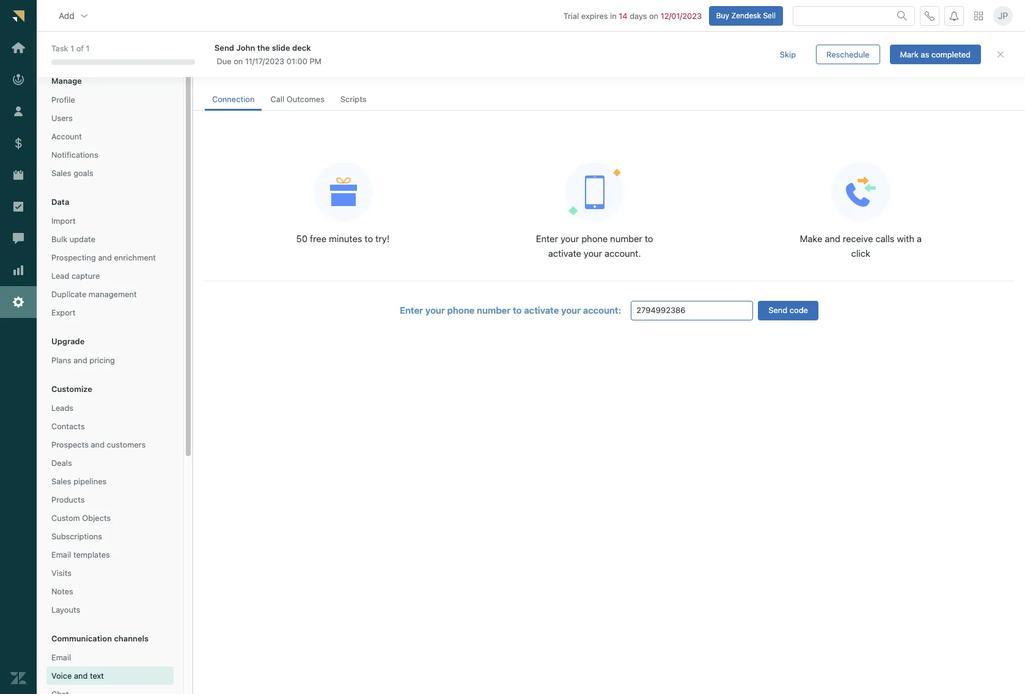 Task type: locate. For each thing, give the bounding box(es) containing it.
voice up leads
[[205, 46, 240, 62]]

1 horizontal spatial voice
[[205, 46, 240, 62]]

1 horizontal spatial 1
[[86, 44, 90, 53]]

email inside email link
[[51, 653, 71, 662]]

sales left goals
[[51, 168, 71, 178]]

contacts link
[[46, 418, 174, 434]]

reschedule button
[[816, 45, 880, 64]]

1 vertical spatial sales
[[51, 476, 71, 486]]

call left outcomes
[[271, 94, 284, 104]]

and right make on the top right of page
[[825, 233, 841, 244]]

activate left account.
[[548, 248, 582, 259]]

trial expires in 14 days on 12/01/2023
[[564, 11, 702, 21]]

bulk update link
[[46, 231, 174, 247]]

and inside prospecting and enrichment link
[[98, 253, 112, 262]]

enter for enter your phone number to activate your account:
[[400, 305, 423, 316]]

text
[[270, 46, 297, 62]]

0 horizontal spatial voice
[[51, 671, 72, 681]]

and inside make and receive calls with a click
[[825, 233, 841, 244]]

2 email from the top
[[51, 653, 71, 662]]

1 horizontal spatial enter
[[536, 233, 558, 244]]

layouts
[[51, 605, 80, 615]]

pm
[[310, 56, 322, 66]]

notifications
[[51, 150, 98, 160]]

subscriptions link
[[46, 528, 174, 544]]

lead capture link
[[46, 268, 174, 284]]

and right plans
[[74, 355, 87, 365]]

0 vertical spatial call
[[205, 66, 219, 76]]

0 horizontal spatial enter
[[400, 305, 423, 316]]

number inside enter your phone number to activate your account.
[[610, 233, 643, 244]]

to
[[365, 233, 373, 244], [645, 233, 654, 244], [513, 305, 522, 316]]

0 vertical spatial email
[[51, 550, 71, 560]]

customers
[[107, 440, 146, 450]]

outcomes
[[287, 94, 325, 104]]

prospecting and enrichment link
[[46, 250, 174, 266]]

1 horizontal spatial on
[[649, 11, 659, 21]]

contacts
[[277, 66, 310, 76]]

1 left of
[[70, 44, 74, 53]]

layouts link
[[46, 602, 174, 618]]

sales inside sales goals link
[[51, 168, 71, 178]]

minutes
[[329, 233, 362, 244]]

sales pipelines
[[51, 476, 107, 486]]

and for pricing
[[74, 355, 87, 365]]

sales inside sales pipelines link
[[51, 476, 71, 486]]

sales
[[51, 168, 71, 178], [51, 476, 71, 486]]

phone
[[582, 233, 608, 244], [447, 305, 475, 316]]

email up voice and text
[[51, 653, 71, 662]]

activate left "account:"
[[524, 305, 559, 316]]

activate inside enter your phone number to activate your account.
[[548, 248, 582, 259]]

account:
[[583, 305, 622, 316]]

import link
[[46, 213, 174, 229]]

1 vertical spatial number
[[477, 305, 511, 316]]

email up visits on the bottom
[[51, 550, 71, 560]]

and inside prospects and customers link
[[91, 440, 105, 450]]

subscriptions
[[51, 531, 102, 541]]

and down the "bulk update" link
[[98, 253, 112, 262]]

and for customers
[[91, 440, 105, 450]]

voice and text
[[51, 671, 104, 681]]

email templates link
[[46, 547, 174, 563]]

1 sales from the top
[[51, 168, 71, 178]]

jp
[[999, 10, 1009, 21]]

and inside voice and text link
[[74, 671, 88, 681]]

text
[[90, 671, 104, 681]]

1 vertical spatial phone
[[447, 305, 475, 316]]

1 horizontal spatial send
[[769, 305, 788, 315]]

1 right of
[[86, 44, 90, 53]]

and down contacts link
[[91, 440, 105, 450]]

1 vertical spatial enter
[[400, 305, 423, 316]]

and inside plans and pricing link
[[74, 355, 87, 365]]

management
[[89, 289, 137, 299]]

email for email
[[51, 653, 71, 662]]

0 horizontal spatial 1
[[70, 44, 74, 53]]

upgrade
[[51, 336, 85, 346]]

number for account.
[[610, 233, 643, 244]]

slide
[[272, 43, 290, 52]]

voice
[[205, 46, 240, 62], [448, 66, 468, 76], [51, 671, 72, 681]]

capture
[[72, 271, 100, 281]]

visits
[[51, 568, 72, 578]]

and up leads
[[243, 46, 267, 62]]

voice right using
[[448, 66, 468, 76]]

sales down the deals
[[51, 476, 71, 486]]

enter
[[536, 233, 558, 244], [400, 305, 423, 316]]

0 horizontal spatial call
[[205, 66, 219, 76]]

1 vertical spatial call
[[271, 94, 284, 104]]

activate
[[548, 248, 582, 259], [524, 305, 559, 316]]

try!
[[376, 233, 390, 244]]

1 email from the top
[[51, 550, 71, 560]]

1 horizontal spatial to
[[513, 305, 522, 316]]

0 vertical spatial enter
[[536, 233, 558, 244]]

0 vertical spatial sales
[[51, 168, 71, 178]]

learn
[[379, 66, 400, 76]]

using voice link
[[425, 66, 468, 77]]

send up due
[[215, 43, 234, 52]]

export link
[[46, 305, 174, 321]]

0 vertical spatial phone
[[582, 233, 608, 244]]

a
[[917, 233, 922, 244]]

phone inside enter your phone number to activate your account.
[[582, 233, 608, 244]]

1 vertical spatial activate
[[524, 305, 559, 316]]

and left text
[[74, 671, 88, 681]]

data
[[51, 197, 69, 207]]

1 vertical spatial send
[[769, 305, 788, 315]]

0 horizontal spatial on
[[234, 56, 243, 66]]

call down due
[[205, 66, 219, 76]]

None field
[[69, 46, 166, 57]]

zendesk image
[[10, 670, 26, 686]]

0 vertical spatial voice
[[205, 46, 240, 62]]

custom objects link
[[46, 510, 174, 526]]

manage
[[51, 76, 82, 86]]

.
[[468, 66, 470, 76]]

to inside enter your phone number to activate your account.
[[645, 233, 654, 244]]

0 vertical spatial send
[[215, 43, 234, 52]]

  field
[[637, 301, 748, 320]]

1 horizontal spatial call
[[271, 94, 284, 104]]

email templates
[[51, 550, 110, 560]]

2 sales from the top
[[51, 476, 71, 486]]

01:00
[[287, 56, 308, 66]]

send inside button
[[769, 305, 788, 315]]

on right due
[[234, 56, 243, 66]]

zendesk
[[732, 11, 761, 20]]

task 1 of 1
[[51, 44, 90, 53]]

2 vertical spatial voice
[[51, 671, 72, 681]]

send inside send john the slide deck due on 11/17/2023 01:00 pm
[[215, 43, 234, 52]]

enter for enter your phone number to activate your account.
[[536, 233, 558, 244]]

jp button
[[994, 6, 1013, 25]]

search image
[[898, 11, 908, 21]]

1 vertical spatial on
[[234, 56, 243, 66]]

email link
[[46, 649, 174, 665]]

send left code
[[769, 305, 788, 315]]

call outcomes link
[[263, 89, 332, 111]]

email for email templates
[[51, 550, 71, 560]]

sales for sales goals
[[51, 168, 71, 178]]

buy zendesk sell button
[[709, 6, 783, 25]]

email inside 'email templates' link
[[51, 550, 71, 560]]

voice left text
[[51, 671, 72, 681]]

visits link
[[46, 565, 174, 581]]

voice for text
[[51, 671, 72, 681]]

2 horizontal spatial to
[[645, 233, 654, 244]]

sell
[[763, 11, 776, 20]]

voice and text call your leads and contacts directly from sell. learn about using voice .
[[205, 46, 470, 76]]

from
[[342, 66, 359, 76]]

0 vertical spatial on
[[649, 11, 659, 21]]

0 horizontal spatial number
[[477, 305, 511, 316]]

2 horizontal spatial voice
[[448, 66, 468, 76]]

1 1 from the left
[[70, 44, 74, 53]]

0 vertical spatial number
[[610, 233, 643, 244]]

1 horizontal spatial phone
[[582, 233, 608, 244]]

0 vertical spatial activate
[[548, 248, 582, 259]]

and for text
[[74, 671, 88, 681]]

plans and pricing
[[51, 355, 115, 365]]

and down 11/17/2023
[[261, 66, 275, 76]]

contacts
[[51, 421, 85, 431]]

john
[[236, 43, 255, 52]]

notes
[[51, 586, 73, 596]]

duplicate management link
[[46, 286, 174, 302]]

your
[[221, 66, 237, 76], [561, 233, 579, 244], [584, 248, 603, 259], [426, 305, 445, 316], [562, 305, 581, 316]]

0 horizontal spatial phone
[[447, 305, 475, 316]]

1 vertical spatial email
[[51, 653, 71, 662]]

reschedule
[[827, 49, 870, 59]]

1 horizontal spatial number
[[610, 233, 643, 244]]

voice for text
[[205, 46, 240, 62]]

0 horizontal spatial send
[[215, 43, 234, 52]]

on right days
[[649, 11, 659, 21]]

notifications link
[[46, 147, 174, 163]]

and for text
[[243, 46, 267, 62]]

enter inside enter your phone number to activate your account.
[[536, 233, 558, 244]]

the
[[257, 43, 270, 52]]

12/01/2023
[[661, 11, 702, 21]]



Task type: vqa. For each thing, say whether or not it's contained in the screenshot.
Number in Enter your phone number to activate your account.
yes



Task type: describe. For each thing, give the bounding box(es) containing it.
voice and text link
[[46, 668, 174, 684]]

profile link
[[46, 92, 174, 108]]

import
[[51, 216, 76, 226]]

communication
[[51, 634, 112, 643]]

lead
[[51, 271, 69, 281]]

activate for account.
[[548, 248, 582, 259]]

send for send john the slide deck due on 11/17/2023 01:00 pm
[[215, 43, 234, 52]]

scripts
[[341, 94, 367, 104]]

and for receive
[[825, 233, 841, 244]]

prospecting and enrichment
[[51, 253, 156, 262]]

sales goals
[[51, 168, 93, 178]]

mark as completed button
[[890, 45, 982, 64]]

to for enter your phone number to activate your account:
[[513, 305, 522, 316]]

call outcomes
[[271, 94, 325, 104]]

enter your phone number to activate your account.
[[536, 233, 654, 259]]

connection
[[212, 94, 255, 104]]

plans and pricing link
[[46, 352, 174, 368]]

account link
[[46, 128, 174, 144]]

pricing
[[90, 355, 115, 365]]

scripts link
[[333, 89, 374, 111]]

enrichment
[[114, 253, 156, 262]]

phone for enter your phone number to activate your account.
[[582, 233, 608, 244]]

deals
[[51, 458, 72, 468]]

prospecting
[[51, 253, 96, 262]]

make and receive calls with a click
[[800, 233, 922, 259]]

1 vertical spatial voice
[[448, 66, 468, 76]]

zendesk products image
[[975, 11, 983, 20]]

and for enrichment
[[98, 253, 112, 262]]

enter your phone number to activate your account:
[[400, 305, 622, 316]]

custom
[[51, 513, 80, 523]]

customize
[[51, 384, 92, 394]]

skip
[[780, 49, 796, 59]]

send john the slide deck link
[[215, 42, 748, 53]]

50
[[296, 233, 308, 244]]

duplicate management
[[51, 289, 137, 299]]

leads
[[240, 66, 259, 76]]

days
[[630, 11, 647, 21]]

send for send code
[[769, 305, 788, 315]]

free
[[310, 233, 327, 244]]

about
[[402, 66, 423, 76]]

mark as completed
[[901, 49, 971, 59]]

send code
[[769, 305, 808, 315]]

skip button
[[770, 45, 807, 64]]

mark
[[901, 49, 919, 59]]

goals
[[73, 168, 93, 178]]

profile
[[51, 95, 75, 105]]

trial
[[564, 11, 579, 21]]

calls image
[[925, 11, 935, 21]]

bulk
[[51, 234, 67, 244]]

sales pipelines link
[[46, 473, 174, 489]]

0 horizontal spatial to
[[365, 233, 373, 244]]

templates
[[73, 550, 110, 560]]

bell image
[[950, 11, 960, 21]]

products
[[51, 495, 85, 505]]

bulk update
[[51, 234, 95, 244]]

due
[[217, 56, 232, 66]]

products link
[[46, 492, 174, 508]]

duplicate
[[51, 289, 86, 299]]

expires
[[582, 11, 608, 21]]

as
[[921, 49, 930, 59]]

on inside send john the slide deck due on 11/17/2023 01:00 pm
[[234, 56, 243, 66]]

add
[[59, 10, 74, 21]]

sales goals link
[[46, 165, 174, 181]]

users
[[51, 113, 73, 123]]

connection link
[[205, 89, 262, 111]]

chevron down image
[[79, 11, 89, 21]]

call inside voice and text call your leads and contacts directly from sell. learn about using voice .
[[205, 66, 219, 76]]

custom objects
[[51, 513, 111, 523]]

using
[[425, 66, 445, 76]]

calls
[[876, 233, 895, 244]]

buy zendesk sell
[[717, 11, 776, 20]]

number for account:
[[477, 305, 511, 316]]

deck
[[292, 43, 311, 52]]

phone for enter your phone number to activate your account:
[[447, 305, 475, 316]]

activate for account:
[[524, 305, 559, 316]]

cancel image
[[996, 50, 1006, 59]]

objects
[[82, 513, 111, 523]]

users link
[[46, 110, 174, 126]]

with
[[897, 233, 915, 244]]

leads
[[51, 403, 73, 413]]

account
[[51, 131, 82, 141]]

plans
[[51, 355, 71, 365]]

prospects and customers
[[51, 440, 146, 450]]

make
[[800, 233, 823, 244]]

task
[[51, 44, 68, 53]]

2 1 from the left
[[86, 44, 90, 53]]

channels
[[114, 634, 149, 643]]

your inside voice and text call your leads and contacts directly from sell. learn about using voice .
[[221, 66, 237, 76]]

of
[[76, 44, 84, 53]]

add button
[[49, 3, 99, 28]]

lead capture
[[51, 271, 100, 281]]

code
[[790, 305, 808, 315]]

11/17/2023
[[245, 56, 285, 66]]

completed
[[932, 49, 971, 59]]

sales for sales pipelines
[[51, 476, 71, 486]]

to for enter your phone number to activate your account.
[[645, 233, 654, 244]]



